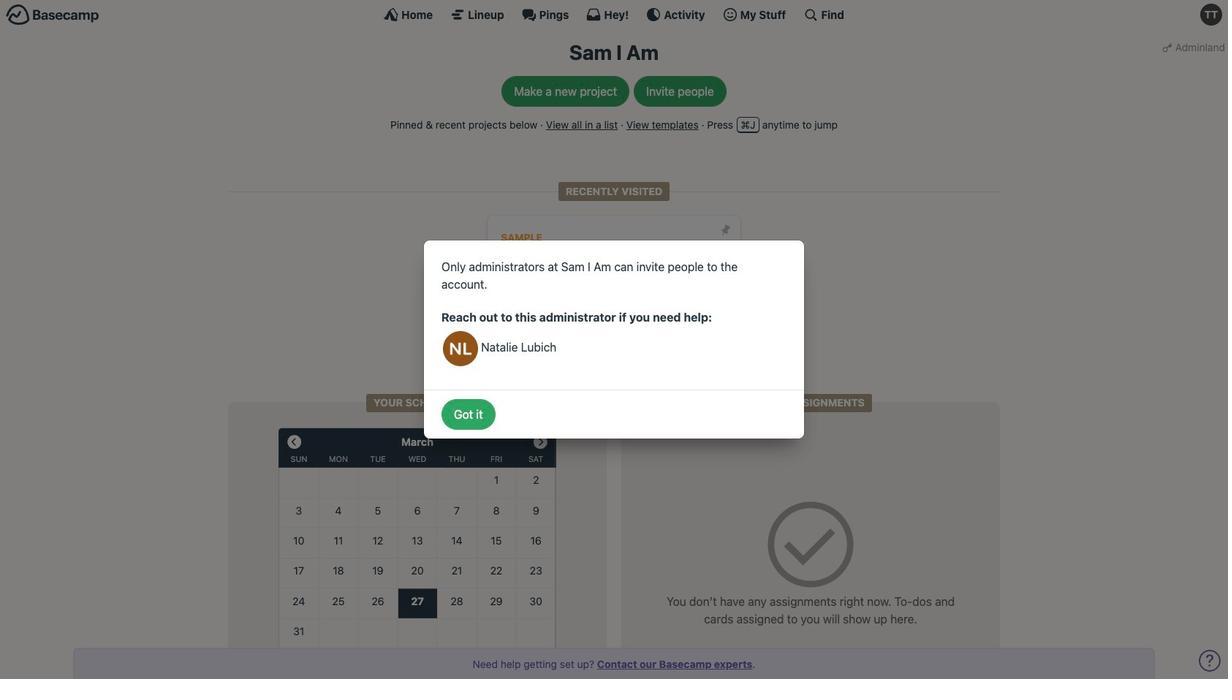 Task type: locate. For each thing, give the bounding box(es) containing it.
keyboard shortcut: ⌘ + / image
[[804, 7, 819, 22]]

josh fiske image
[[558, 333, 575, 351]]

dialog
[[424, 241, 805, 439]]

switch accounts image
[[6, 4, 99, 26]]

cheryl walters image
[[515, 333, 532, 351]]

jared davis image
[[529, 333, 547, 351]]



Task type: vqa. For each thing, say whether or not it's contained in the screenshot.
the Jared Davis icon
yes



Task type: describe. For each thing, give the bounding box(es) containing it.
natalie lubich image
[[443, 331, 478, 367]]

annie bryan image
[[500, 333, 518, 351]]

jennifer young image
[[543, 333, 561, 351]]

main element
[[0, 0, 1229, 29]]

terry turtle image
[[1201, 4, 1223, 26]]



